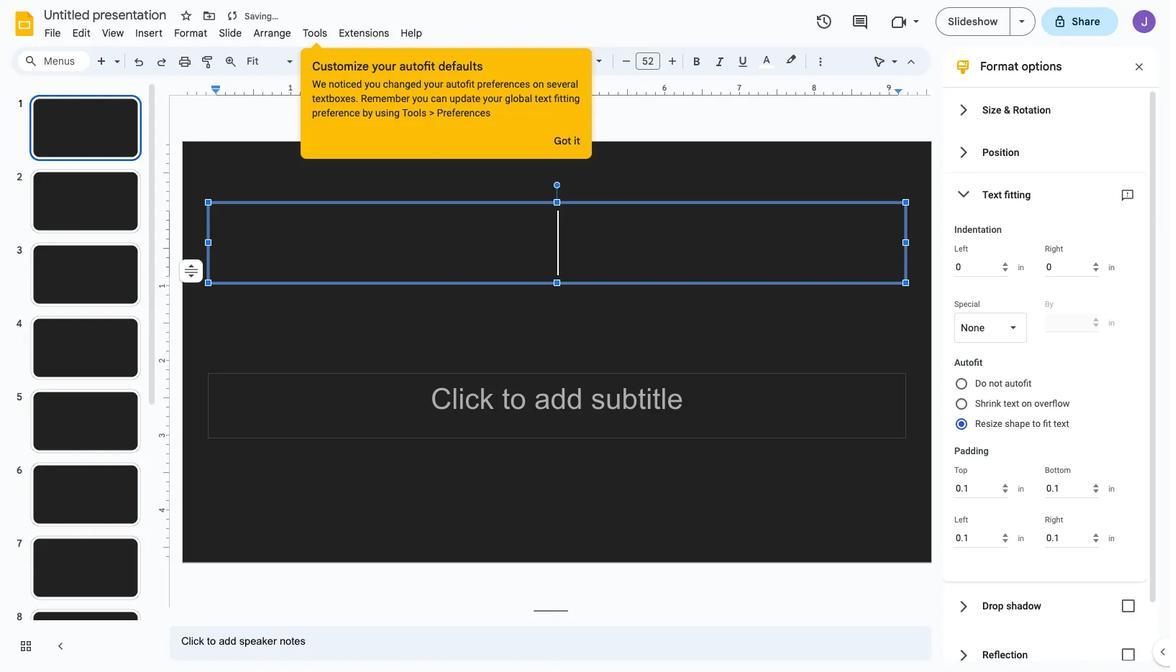 Task type: locate. For each thing, give the bounding box(es) containing it.
resize
[[976, 419, 1003, 430]]

2 horizontal spatial autofit
[[1005, 378, 1032, 389]]

1 horizontal spatial tools
[[402, 107, 427, 119]]

menu bar banner
[[0, 0, 1171, 673]]

right
[[1045, 245, 1064, 254], [1045, 516, 1064, 525]]

Font size text field
[[637, 53, 660, 70]]

fitting
[[554, 93, 580, 104], [1005, 189, 1031, 200]]

right margin image
[[895, 84, 932, 95]]

position tab
[[943, 131, 1148, 173]]

toggle reflection image
[[1114, 641, 1143, 670]]

you up remember
[[365, 78, 381, 90]]

text fitting
[[983, 189, 1031, 200]]

Star checkbox
[[176, 6, 196, 26]]

left for left indent, measured in inches. value must be between -0.4409 and 8.9933 'text field'
[[955, 245, 969, 254]]

tools left >
[[402, 107, 427, 119]]

in for left padding, measured in inches. value must be between 0 and 9.0933 'text box'
[[1018, 534, 1025, 544]]

on up the resize shape to fit text
[[1022, 399, 1032, 409]]

1 horizontal spatial your
[[424, 78, 444, 90]]

in right top padding, measured in inches. value must be between 0 and 0.8524 text box
[[1018, 485, 1025, 494]]

2 right from the top
[[1045, 516, 1064, 525]]

menu bar
[[39, 19, 428, 42]]

your down 'preferences'
[[483, 93, 503, 104]]

tools up "customize"
[[303, 27, 327, 40]]

autofit for customize
[[399, 60, 435, 74]]

shadow
[[1007, 601, 1042, 612]]

autofit up changed
[[399, 60, 435, 74]]

in
[[1018, 263, 1025, 272], [1109, 263, 1115, 272], [1109, 318, 1115, 328], [1018, 485, 1025, 494], [1109, 485, 1115, 494], [1018, 534, 1025, 544], [1109, 534, 1115, 544]]

can
[[431, 93, 447, 104]]

fit
[[1043, 419, 1052, 430]]

on
[[533, 78, 544, 90], [1022, 399, 1032, 409]]

Do not autofit radio
[[955, 374, 1137, 394]]

bottom
[[1045, 466, 1071, 476]]

1 right from the top
[[1045, 245, 1064, 254]]

1 vertical spatial your
[[424, 78, 444, 90]]

option
[[180, 260, 203, 283]]

0 horizontal spatial format
[[174, 27, 208, 40]]

resize shape to fit text image
[[181, 261, 201, 281]]

in right right padding, measured in inches. value must be between 0 and 9.0933 text field
[[1109, 534, 1115, 544]]

by
[[1045, 300, 1054, 309]]

1 vertical spatial fitting
[[1005, 189, 1031, 200]]

left down indentation
[[955, 245, 969, 254]]

0 vertical spatial your
[[372, 60, 396, 74]]

1 vertical spatial right
[[1045, 516, 1064, 525]]

text fitting tab
[[943, 173, 1148, 216]]

help menu item
[[395, 24, 428, 42]]

in right left indent, measured in inches. value must be between -0.4409 and 8.9933 'text field'
[[1018, 263, 1025, 272]]

1 horizontal spatial fitting
[[1005, 189, 1031, 200]]

application
[[0, 0, 1171, 673]]

textboxes.
[[312, 93, 359, 104]]

your up can
[[424, 78, 444, 90]]

2 horizontal spatial your
[[483, 93, 503, 104]]

Rename text field
[[39, 6, 175, 23]]

0 horizontal spatial autofit
[[399, 60, 435, 74]]

remember
[[361, 93, 410, 104]]

extensions menu item
[[333, 24, 395, 42]]

0 horizontal spatial tools
[[303, 27, 327, 40]]

edit menu item
[[67, 24, 96, 42]]

Bottom padding, measured in inches. Value must be between 0 and 0.8524 text field
[[1045, 479, 1100, 499]]

padding
[[955, 446, 989, 457]]

format down 'star' 'option'
[[174, 27, 208, 40]]

2 vertical spatial autofit
[[1005, 378, 1032, 389]]

right for right padding, measured in inches. value must be between 0 and 9.0933 text field
[[1045, 516, 1064, 525]]

format inside section
[[981, 60, 1019, 74]]

1 vertical spatial autofit
[[446, 78, 475, 90]]

left for left padding, measured in inches. value must be between 0 and 9.0933 'text box'
[[955, 516, 969, 525]]

0 vertical spatial text
[[535, 93, 552, 104]]

on left the several
[[533, 78, 544, 90]]

0 horizontal spatial on
[[533, 78, 544, 90]]

Zoom text field
[[245, 51, 285, 71]]

right up right padding, measured in inches. value must be between 0 and 9.0933 text field
[[1045, 516, 1064, 525]]

1 horizontal spatial text
[[1004, 399, 1020, 409]]

in right left padding, measured in inches. value must be between 0 and 9.0933 'text box'
[[1018, 534, 1025, 544]]

0 vertical spatial you
[[365, 78, 381, 90]]

Special indent amount, measured in inches. Value must be between 0.01 and 8.9933 text field
[[1045, 313, 1100, 332]]

Right indent, measured in inches. Value must be between -0.4409 and 8.9933 text field
[[1045, 258, 1100, 277]]

reflection tab
[[943, 631, 1148, 673]]

text down the several
[[535, 93, 552, 104]]

0 vertical spatial on
[[533, 78, 544, 90]]

text
[[535, 93, 552, 104], [1004, 399, 1020, 409], [1054, 419, 1070, 430]]

in right right indent, measured in inches. value must be between -0.4409 and 8.9933 'text box'
[[1109, 263, 1115, 272]]

0 vertical spatial tools
[[303, 27, 327, 40]]

0 vertical spatial autofit
[[399, 60, 435, 74]]

format options section
[[943, 47, 1159, 673]]

you left can
[[412, 93, 428, 104]]

format options
[[981, 60, 1062, 74]]

your up changed
[[372, 60, 396, 74]]

1 horizontal spatial autofit
[[446, 78, 475, 90]]

your
[[372, 60, 396, 74], [424, 78, 444, 90], [483, 93, 503, 104]]

2 vertical spatial text
[[1054, 419, 1070, 430]]

it
[[574, 135, 581, 147]]

highlight color image
[[784, 51, 799, 68]]

changed
[[383, 78, 422, 90]]

preference
[[312, 107, 360, 119]]

text right the fit
[[1054, 419, 1070, 430]]

0 vertical spatial fitting
[[554, 93, 580, 104]]

share
[[1072, 15, 1101, 28]]

fitting inside "text fitting" tab
[[1005, 189, 1031, 200]]

autofit
[[955, 358, 983, 368]]

customize your autofit defaults we noticed you changed your autofit preferences on several textboxes. remember you can update your global text fitting preference by using tools > preferences
[[312, 60, 580, 119]]

do not autofit
[[976, 378, 1032, 389]]

got it
[[554, 135, 581, 147]]

menu bar containing file
[[39, 19, 428, 42]]

0 horizontal spatial text
[[535, 93, 552, 104]]

you
[[365, 78, 381, 90], [412, 93, 428, 104]]

text up shape
[[1004, 399, 1020, 409]]

autofit up update
[[446, 78, 475, 90]]

Toggle reflection checkbox
[[1114, 641, 1143, 670]]

navigation
[[0, 81, 158, 673]]

0 horizontal spatial fitting
[[554, 93, 580, 104]]

1 vertical spatial text
[[1004, 399, 1020, 409]]

format inside menu item
[[174, 27, 208, 40]]

autofit
[[399, 60, 435, 74], [446, 78, 475, 90], [1005, 378, 1032, 389]]

drop shadow tab
[[943, 582, 1148, 631]]

1 vertical spatial tools
[[402, 107, 427, 119]]

fitting right text
[[1005, 189, 1031, 200]]

noticed
[[329, 78, 362, 90]]

Left padding, measured in inches. Value must be between 0 and 9.0933 text field
[[955, 529, 1009, 548]]

share button
[[1041, 7, 1119, 36]]

1 horizontal spatial on
[[1022, 399, 1032, 409]]

1 vertical spatial format
[[981, 60, 1019, 74]]

got it button
[[554, 135, 581, 147]]

arrange
[[254, 27, 291, 40]]

help
[[401, 27, 422, 40]]

format left options
[[981, 60, 1019, 74]]

0 vertical spatial left
[[955, 245, 969, 254]]

fitting down the several
[[554, 93, 580, 104]]

1 vertical spatial on
[[1022, 399, 1032, 409]]

1 horizontal spatial you
[[412, 93, 428, 104]]

text inside customize your autofit defaults we noticed you changed your autofit preferences on several textboxes. remember you can update your global text fitting preference by using tools > preferences
[[535, 93, 552, 104]]

view
[[102, 27, 124, 40]]

none option
[[961, 321, 985, 335]]

left up left padding, measured in inches. value must be between 0 and 9.0933 'text box'
[[955, 516, 969, 525]]

none
[[961, 322, 985, 334]]

saving…
[[245, 10, 279, 21]]

2 left from the top
[[955, 516, 969, 525]]

1 left from the top
[[955, 245, 969, 254]]

resize shape to fit text
[[976, 419, 1070, 430]]

in right bottom padding, measured in inches. value must be between 0 and 0.8524 "text field"
[[1109, 485, 1115, 494]]

on inside customize your autofit defaults we noticed you changed your autofit preferences on several textboxes. remember you can update your global text fitting preference by using tools > preferences
[[533, 78, 544, 90]]

size
[[983, 104, 1002, 115]]

0 vertical spatial format
[[174, 27, 208, 40]]

left
[[955, 245, 969, 254], [955, 516, 969, 525]]

in right special indent amount, measured in inches. value must be between 0.01 and 8.9933 text field
[[1109, 318, 1115, 328]]

autofit up shrink text on overflow
[[1005, 378, 1032, 389]]

autofit inside radio
[[1005, 378, 1032, 389]]

1 horizontal spatial format
[[981, 60, 1019, 74]]

menu bar inside menu bar banner
[[39, 19, 428, 42]]

tools
[[303, 27, 327, 40], [402, 107, 427, 119]]

format
[[174, 27, 208, 40], [981, 60, 1019, 74]]

right up right indent, measured in inches. value must be between -0.4409 and 8.9933 'text box'
[[1045, 245, 1064, 254]]

2 horizontal spatial text
[[1054, 419, 1070, 430]]

1 vertical spatial left
[[955, 516, 969, 525]]

rotation
[[1013, 104, 1051, 115]]

application containing customize your autofit defaults
[[0, 0, 1171, 673]]

tools menu item
[[297, 24, 333, 42]]

1
[[157, 134, 167, 138]]

0 vertical spatial right
[[1045, 245, 1064, 254]]

shrink
[[976, 399, 1002, 409]]



Task type: vqa. For each thing, say whether or not it's contained in the screenshot.
2:03 Pm
no



Task type: describe. For each thing, give the bounding box(es) containing it.
Menus field
[[18, 51, 90, 71]]

file
[[45, 27, 61, 40]]

&
[[1004, 104, 1011, 115]]

slide
[[219, 27, 242, 40]]

in for top padding, measured in inches. value must be between 0 and 0.8524 text box
[[1018, 485, 1025, 494]]

in for right indent, measured in inches. value must be between -0.4409 and 8.9933 'text box'
[[1109, 263, 1115, 272]]

tools inside menu item
[[303, 27, 327, 40]]

Font size field
[[636, 53, 666, 73]]

global
[[505, 93, 533, 104]]

shrink text on overflow
[[976, 399, 1070, 409]]

several
[[547, 78, 578, 90]]

drop shadow
[[983, 601, 1042, 612]]

autofit for do
[[1005, 378, 1032, 389]]

indentation
[[955, 224, 1002, 235]]

fitting inside customize your autofit defaults we noticed you changed your autofit preferences on several textboxes. remember you can update your global text fitting preference by using tools > preferences
[[554, 93, 580, 104]]

customize your autofit defaults dialog
[[301, 42, 592, 159]]

format for format options
[[981, 60, 1019, 74]]

right for right indent, measured in inches. value must be between -0.4409 and 8.9933 'text box'
[[1045, 245, 1064, 254]]

shape
[[1005, 419, 1031, 430]]

Resize shape to fit text radio
[[955, 414, 1137, 435]]

by
[[363, 107, 373, 119]]

1 vertical spatial you
[[412, 93, 428, 104]]

tools inside customize your autofit defaults we noticed you changed your autofit preferences on several textboxes. remember you can update your global text fitting preference by using tools > preferences
[[402, 107, 427, 119]]

Top padding, measured in inches. Value must be between 0 and 0.8524 text field
[[955, 479, 1009, 499]]

navigation inside application
[[0, 81, 158, 673]]

toggle shadow image
[[1114, 592, 1143, 621]]

insert menu item
[[130, 24, 168, 42]]

Toggle shadow checkbox
[[1114, 592, 1143, 621]]

view menu item
[[96, 24, 130, 42]]

position
[[983, 146, 1020, 158]]

saving… button
[[222, 6, 282, 26]]

auto fit type option group
[[955, 374, 1137, 440]]

insert
[[135, 27, 163, 40]]

2 vertical spatial your
[[483, 93, 503, 104]]

to
[[1033, 419, 1041, 430]]

in for right padding, measured in inches. value must be between 0 and 9.0933 text field
[[1109, 534, 1115, 544]]

update
[[450, 93, 481, 104]]

file menu item
[[39, 24, 67, 42]]

0 horizontal spatial you
[[365, 78, 381, 90]]

on inside radio
[[1022, 399, 1032, 409]]

defaults
[[438, 60, 483, 74]]

overflow
[[1035, 399, 1070, 409]]

not
[[989, 378, 1003, 389]]

top
[[955, 466, 968, 476]]

edit
[[72, 27, 91, 40]]

main toolbar
[[89, 50, 832, 73]]

0 horizontal spatial your
[[372, 60, 396, 74]]

extensions
[[339, 27, 389, 40]]

format for format
[[174, 27, 208, 40]]

drop
[[983, 601, 1004, 612]]

size & rotation
[[983, 104, 1051, 115]]

arrange menu item
[[248, 24, 297, 42]]

do
[[976, 378, 987, 389]]

new slide with layout image
[[111, 52, 120, 57]]

options
[[1022, 60, 1062, 74]]

reflection
[[983, 650, 1028, 661]]

slide menu item
[[213, 24, 248, 42]]

format menu item
[[168, 24, 213, 42]]

in for special indent amount, measured in inches. value must be between 0.01 and 8.9933 text field
[[1109, 318, 1115, 328]]

Left indent, measured in inches. Value must be between -0.4409 and 8.9933 text field
[[955, 258, 1009, 277]]

using
[[375, 107, 400, 119]]

>
[[429, 107, 435, 119]]

special
[[955, 300, 980, 309]]

Right padding, measured in inches. Value must be between 0 and 9.0933 text field
[[1045, 529, 1100, 548]]

live pointer settings image
[[889, 52, 898, 57]]

presentation options image
[[1019, 20, 1025, 23]]

customize
[[312, 60, 369, 74]]

Zoom field
[[242, 51, 299, 72]]

got
[[554, 135, 572, 147]]

we
[[312, 78, 326, 90]]

in for bottom padding, measured in inches. value must be between 0 and 0.8524 "text field"
[[1109, 485, 1115, 494]]

left margin image
[[183, 84, 220, 95]]

size & rotation tab
[[943, 88, 1148, 131]]

text
[[983, 189, 1002, 200]]

slideshow button
[[936, 7, 1011, 36]]

Shrink text on overflow radio
[[955, 394, 1137, 414]]

in for left indent, measured in inches. value must be between -0.4409 and 8.9933 'text field'
[[1018, 263, 1025, 272]]

text inside 'option'
[[1054, 419, 1070, 430]]

text color image
[[759, 51, 775, 68]]

slideshow
[[949, 15, 998, 28]]

text inside radio
[[1004, 399, 1020, 409]]

preferences
[[437, 107, 491, 119]]

preferences
[[477, 78, 530, 90]]

mode and view toolbar
[[868, 47, 923, 76]]



